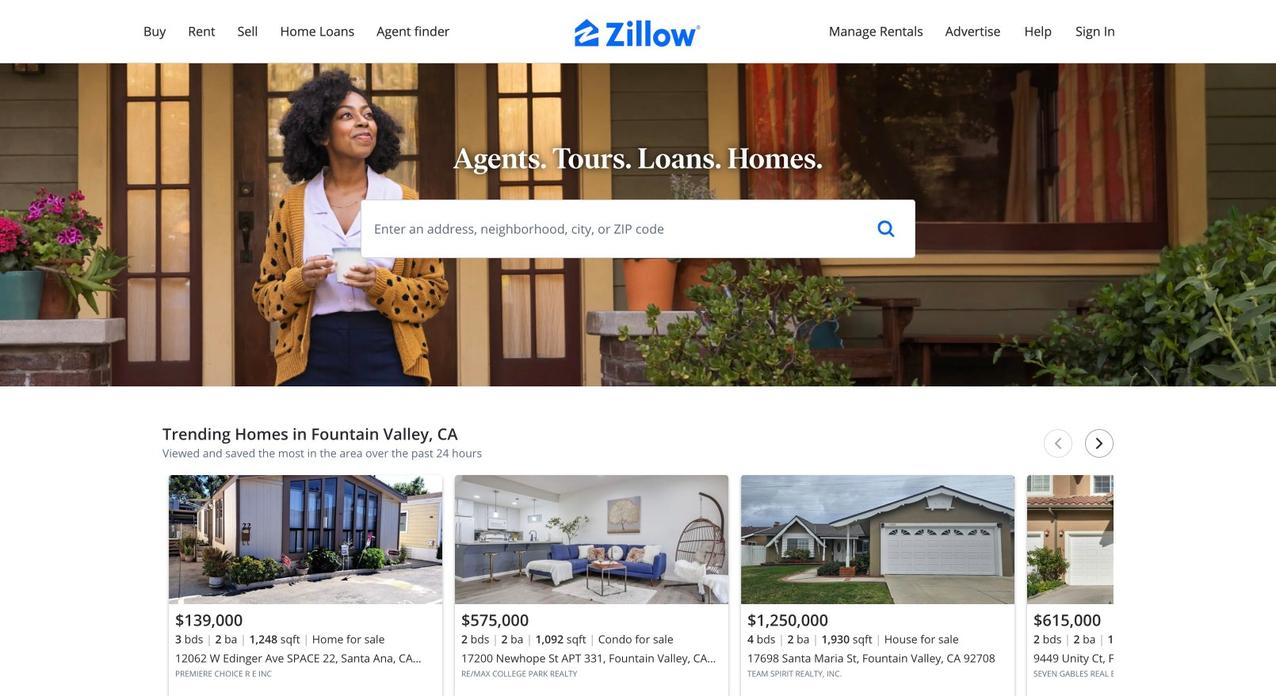 Task type: vqa. For each thing, say whether or not it's contained in the screenshot.
17698 Santa Maria St, Fountain Valley, CA 92708 image
yes



Task type: describe. For each thing, give the bounding box(es) containing it.
3 group from the left
[[741, 476, 1015, 697]]

4 group from the left
[[1027, 476, 1276, 697]]

zillow logo image
[[575, 19, 702, 47]]

1 group from the left
[[169, 476, 442, 697]]

17200 newhope st apt 331, fountain valley, ca 92708 image
[[455, 476, 728, 605]]

17698 santa maria st, fountain valley, ca 92708 element
[[741, 476, 1015, 697]]

9449 unity ct, fountain valley, ca 92708 image
[[1027, 476, 1276, 605]]

main navigation
[[0, 0, 1276, 262]]



Task type: locate. For each thing, give the bounding box(es) containing it.
list
[[162, 469, 1276, 697]]

17200 newhope st apt 331, fountain valley, ca 92708 element
[[455, 476, 728, 697]]

Enter an address, neighborhood, city, or ZIP code text field
[[361, 201, 854, 258]]

group
[[169, 476, 442, 697], [455, 476, 728, 697], [741, 476, 1015, 697], [1027, 476, 1276, 697]]

12062 w edinger ave space 22, santa ana, ca 92704 image
[[169, 476, 442, 605]]

17698 santa maria st, fountain valley, ca 92708 image
[[741, 476, 1015, 605]]

2 group from the left
[[455, 476, 728, 697]]

9449 unity ct, fountain valley, ca 92708 element
[[1027, 476, 1276, 697]]

12062 w edinger ave space 22, santa ana, ca 92704 element
[[169, 476, 442, 697]]

home recommendations carousel element
[[162, 425, 1276, 697]]



